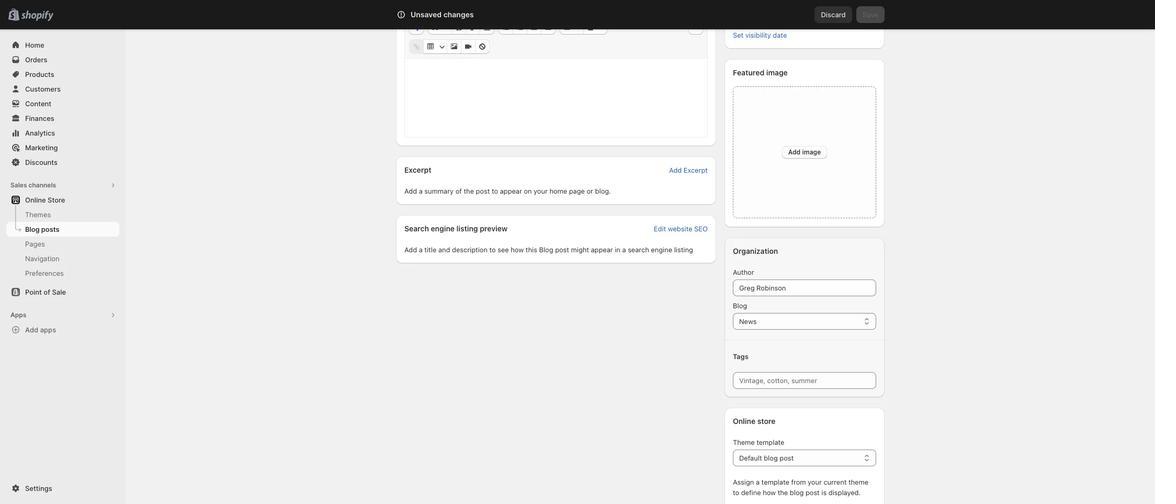 Task type: describe. For each thing, give the bounding box(es) containing it.
posts
[[41, 225, 59, 233]]

analytics link
[[6, 126, 119, 140]]

discounts
[[25, 158, 58, 166]]

point of sale
[[25, 288, 66, 296]]

channels
[[29, 181, 56, 189]]

search button
[[426, 6, 730, 23]]

of
[[44, 288, 50, 296]]

unsaved changes
[[411, 10, 474, 19]]

online store link
[[6, 193, 119, 207]]

orders
[[25, 55, 47, 64]]

sales channels
[[10, 181, 56, 189]]

online
[[25, 196, 46, 204]]

themes
[[25, 210, 51, 219]]

settings
[[25, 484, 52, 493]]

discard
[[822, 10, 846, 19]]

sales
[[10, 181, 27, 189]]

discounts link
[[6, 155, 119, 170]]

sale
[[52, 288, 66, 296]]

point of sale link
[[6, 285, 119, 299]]

themes link
[[6, 207, 119, 222]]

add apps button
[[6, 322, 119, 337]]

pages link
[[6, 237, 119, 251]]

apps button
[[6, 308, 119, 322]]

customers link
[[6, 82, 119, 96]]

blog posts link
[[6, 222, 119, 237]]

blog posts
[[25, 225, 59, 233]]

preferences
[[25, 269, 64, 277]]

analytics
[[25, 129, 55, 137]]

content link
[[6, 96, 119, 111]]

add apps
[[25, 326, 56, 334]]

online store
[[25, 196, 65, 204]]



Task type: vqa. For each thing, say whether or not it's contained in the screenshot.
'Point of Sale' button
yes



Task type: locate. For each thing, give the bounding box(es) containing it.
pages
[[25, 240, 45, 248]]

shopify image
[[21, 11, 54, 21]]

customers
[[25, 85, 61, 93]]

products
[[25, 70, 54, 79]]

save button
[[857, 6, 885, 23]]

home link
[[6, 38, 119, 52]]

search
[[443, 10, 466, 19]]

blog
[[25, 225, 40, 233]]

products link
[[6, 67, 119, 82]]

orders link
[[6, 52, 119, 67]]

changes
[[444, 10, 474, 19]]

apps
[[10, 311, 26, 319]]

settings link
[[6, 481, 119, 496]]

home
[[25, 41, 44, 49]]

unsaved
[[411, 10, 442, 19]]

discard button
[[815, 6, 853, 23]]

apps
[[40, 326, 56, 334]]

finances link
[[6, 111, 119, 126]]

add
[[25, 326, 38, 334]]

marketing
[[25, 143, 58, 152]]

point
[[25, 288, 42, 296]]

marketing link
[[6, 140, 119, 155]]

preferences link
[[6, 266, 119, 281]]

save
[[863, 10, 879, 19]]

content
[[25, 99, 51, 108]]

navigation link
[[6, 251, 119, 266]]

store
[[48, 196, 65, 204]]

navigation
[[25, 254, 59, 263]]

point of sale button
[[0, 285, 126, 299]]

finances
[[25, 114, 54, 123]]

sales channels button
[[6, 178, 119, 193]]



